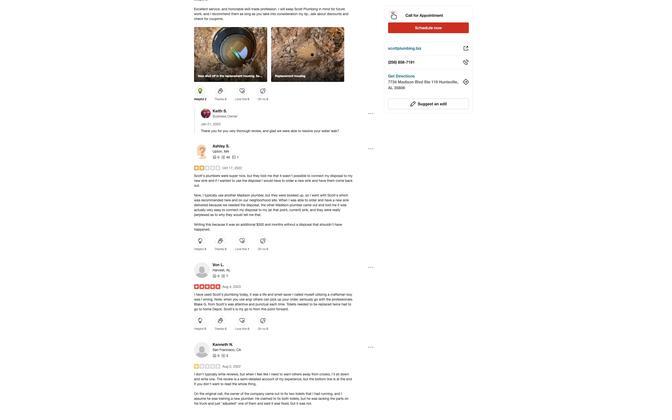 Task type: locate. For each thing, give the bounding box(es) containing it.
al up 7
[[226, 268, 230, 272]]

plumber.
[[241, 397, 254, 401]]

0 vertical spatial of
[[275, 377, 278, 381]]

needed down here
[[228, 203, 240, 207]]

neighborhood
[[249, 198, 271, 202]]

use left another
[[218, 193, 224, 197]]

read
[[225, 382, 231, 386]]

on
[[194, 392, 199, 396]]

0 horizontal spatial others
[[253, 298, 263, 302]]

0 vertical spatial madison
[[398, 80, 414, 84]]

with inside i have used scott's plumbing today, it was a life and smell saver i called myself utilizing a craftsman boy was i wrong. note: when you use angi others can pick up your order, seriously go with the professionals. blake g. from scott's was attentive and punctual each time. toliets needed to be replaced twice had to go to home depot. scott's is my go to from this point forward.
[[319, 298, 325, 302]]

2 typically from the top
[[205, 372, 217, 376]]

1 friends element from the top
[[213, 155, 219, 160]]

aug for l.
[[222, 285, 229, 289]]

new inside now, i typically use another madison plumber, but they were booked up, so i went with scott's which was recommended here and on our neighborhood site. when i was able to order and have a new sink delivered because we needed the disposal, the other madison plumber came out and told me it was actually very easy to connect my disposal to my (at that point, current) sink, and they were really perplexed as to why they would tell me that.
[[336, 198, 342, 202]]

1 horizontal spatial 3
[[226, 354, 228, 358]]

1 horizontal spatial sink
[[305, 179, 311, 183]]

1 horizontal spatial al
[[388, 85, 393, 90]]

it inside i have used scott's plumbing today, it was a life and smell saver i called myself utilizing a craftsman boy was i wrong. note: when you use angi others can pick up your order, seriously go with the professionals. blake g. from scott's was attentive and punctual each time. toliets needed to be replaced twice had to go to home depot. scott's is my go to from this point forward.
[[250, 293, 252, 297]]

2 thanks 0 from the top
[[215, 247, 227, 251]]

1 oh from the top
[[258, 98, 262, 101]]

16 review v2 image down "francisco,"
[[221, 354, 225, 358]]

0 vertical spatial 16 review v2 image
[[221, 274, 225, 278]]

2 vertical spatial oh no 0
[[258, 327, 268, 331]]

1 vertical spatial me
[[332, 203, 337, 207]]

call
[[406, 13, 413, 17]]

s. inside keith s. business owner
[[224, 109, 227, 113]]

owner
[[230, 392, 240, 396]]

16 friends v2 image
[[213, 274, 217, 278], [213, 354, 217, 358]]

sink down 'possible'
[[305, 179, 311, 183]]

24 phone v2 image
[[463, 59, 469, 65]]

aug for n.
[[222, 365, 229, 369]]

you inside 'i don't typically write reviews, but when i feel like i need to warn others away from crooks, i'll sit down and write one. the review is a semi-detailed account of my experience, but the bottom line is at the end if you don't want to read the whole thing.'
[[197, 382, 202, 386]]

1 vertical spatial friends element
[[213, 274, 219, 279]]

your
[[314, 129, 321, 133], [282, 298, 289, 302]]

thanks up kenneth
[[215, 327, 224, 331]]

you inside i have used scott's plumbing today, it was a life and smell saver i called myself utilizing a craftsman boy was i wrong. note: when you use angi others can pick up your order, seriously go with the professionals. blake g. from scott's was attentive and punctual each time. toliets needed to be replaced twice had to go to home depot. scott's is my go to from this point forward.
[[233, 298, 238, 302]]

3 love from the top
[[235, 327, 241, 331]]

2 vertical spatial me
[[249, 213, 254, 217]]

2 aug from the top
[[222, 365, 229, 369]]

order down wasn't
[[286, 179, 294, 183]]

24 directions v2 image
[[463, 79, 469, 85]]

7
[[226, 274, 228, 278]]

writing
[[194, 223, 205, 227]]

aug left 2,
[[222, 365, 229, 369]]

oh no 0 for ashley s.
[[258, 247, 268, 251]]

reviews element containing 7
[[221, 274, 228, 279]]

16 review v2 image left 7
[[221, 274, 225, 278]]

von l. harvest, al
[[213, 262, 230, 272]]

0 vertical spatial me
[[267, 174, 272, 178]]

0 vertical spatial we
[[277, 129, 282, 133]]

1 vertical spatial 1
[[248, 247, 249, 251]]

love this 0
[[235, 97, 249, 101], [235, 327, 249, 331]]

typically up recommended
[[205, 193, 217, 197]]

without
[[284, 223, 295, 227]]

them inside excellent service, and honorable skill-trade profession.  i will keep scott plumbing in mind for future work, and i recommend them as long as you take into consideration my tip...ask about discounts and check for coupons.
[[231, 12, 239, 16]]

our
[[243, 198, 248, 202]]

to down wasn't
[[282, 179, 285, 183]]

1 horizontal spatial order
[[309, 198, 317, 202]]

sink,
[[302, 208, 309, 212]]

came inside on the original call, the owner of the company came out to fix two toilets that i had running, and i assume he was training a new plumber. he claimed to fix both toilets, but he was lacking the parts on his truck and just "adjusted" one of them and said it was fixed, but it was not.
[[265, 392, 274, 396]]

water
[[322, 129, 330, 133]]

friends element
[[213, 155, 219, 160], [213, 274, 219, 279], [213, 353, 219, 358]]

1 love this 0 from the top
[[235, 97, 249, 101]]

1 horizontal spatial an
[[434, 101, 439, 106]]

1 vertical spatial came
[[265, 392, 274, 396]]

2 love from the top
[[235, 248, 241, 251]]

as left the long
[[240, 12, 243, 16]]

1 vertical spatial of
[[241, 392, 244, 396]]

an inside writing this because it was an additional $300 and months without a disposal that shouldn't have happened.
[[236, 223, 240, 227]]

for
[[331, 7, 335, 11], [414, 13, 419, 17], [204, 17, 208, 21], [218, 129, 222, 133]]

them down he
[[249, 402, 257, 406]]

training
[[219, 397, 230, 401]]

that right the "(at"
[[273, 208, 279, 212]]

1 horizontal spatial out
[[313, 203, 318, 207]]

1 inside photos element
[[237, 155, 239, 159]]

shouldn't
[[320, 223, 334, 227]]

2 oh no 0 from the top
[[258, 247, 268, 251]]

called
[[294, 293, 303, 297]]

love left (1 reaction) element
[[235, 248, 241, 251]]

2 vertical spatial love
[[235, 327, 241, 331]]

0 horizontal spatial when
[[224, 298, 232, 302]]

0 vertical spatial 3
[[204, 247, 206, 251]]

sink for use
[[305, 179, 311, 183]]

s. right keith
[[224, 109, 227, 113]]

but up 'neighborhood'
[[265, 193, 270, 197]]

able left resolve
[[291, 129, 297, 133]]

0 vertical spatial no
[[262, 98, 266, 101]]

write left one.
[[201, 377, 208, 381]]

0 vertical spatial had
[[342, 302, 347, 306]]

needed
[[228, 203, 240, 207], [297, 302, 309, 306]]

1 horizontal spatial them
[[249, 402, 257, 406]]

new down the which
[[336, 198, 342, 202]]

1 vertical spatial them
[[327, 179, 335, 183]]

1 vertical spatial 2023
[[233, 285, 241, 289]]

2 love this 0 from the top
[[235, 327, 249, 331]]

had inside i have used scott's plumbing today, it was a life and smell saver i called myself utilizing a craftsman boy was i wrong. note: when you use angi others can pick up your order, seriously go with the professionals. blake g. from scott's was attentive and punctual each time. toliets needed to be replaced twice had to go to home depot. scott's is my go to from this point forward.
[[342, 302, 347, 306]]

note:
[[214, 298, 223, 302]]

scott's
[[194, 174, 205, 178], [327, 193, 338, 197], [213, 293, 223, 297], [216, 302, 227, 306], [224, 307, 235, 311]]

(0 reactions) element
[[225, 97, 227, 101], [248, 97, 249, 101], [267, 97, 268, 101], [225, 247, 227, 251], [267, 247, 268, 251], [204, 327, 206, 331], [225, 327, 227, 331], [248, 327, 249, 331], [267, 327, 268, 331]]

now, i typically use another madison plumber, but they were booked up, so i went with scott's which was recommended here and on our neighborhood site. when i was able to order and have a new sink delivered because we needed the disposal, the other madison plumber came out and told me it was actually very easy to connect my disposal to my (at that point, current) sink, and they were really perplexed as to why they would tell me that.
[[194, 193, 349, 217]]

a inside scott's plumbers were super nice, but they told me that it wasn't possible to connect my disposal to my new sink and if i wanted to use the disposal i would have to order a new sink and have them come back out.
[[295, 179, 297, 183]]

you down "jan 21, 2023"
[[211, 129, 217, 133]]

1 thanks 0 from the top
[[215, 97, 227, 101]]

this inside i have used scott's plumbing today, it was a life and smell saver i called myself utilizing a craftsman boy was i wrong. note: when you use angi others can pick up your order, seriously go with the professionals. blake g. from scott's was attentive and punctual each time. toliets needed to be replaced twice had to go to home depot. scott's is my go to from this point forward.
[[261, 307, 267, 311]]

to left resolve
[[298, 129, 301, 133]]

0 vertical spatial 2023
[[213, 122, 221, 126]]

0 horizontal spatial al
[[226, 268, 230, 272]]

0 horizontal spatial fix
[[277, 397, 281, 401]]

2 horizontal spatial me
[[332, 203, 337, 207]]

0 horizontal spatial he
[[207, 397, 211, 401]]

0 vertical spatial reviews element
[[221, 155, 230, 160]]

that
[[273, 174, 279, 178], [273, 208, 279, 212], [313, 223, 319, 227], [306, 392, 312, 396]]

4 menu image from the top
[[368, 344, 374, 350]]

use inside scott's plumbers were super nice, but they told me that it wasn't possible to connect my disposal to my new sink and if i wanted to use the disposal i would have to order a new sink and have them come back out.
[[236, 179, 241, 183]]

punctual
[[256, 302, 269, 306]]

2 vertical spatial from
[[312, 372, 319, 376]]

thorough
[[237, 129, 250, 133]]

plumbers
[[206, 174, 220, 178]]

because inside now, i typically use another madison plumber, but they were booked up, so i went with scott's which was recommended here and on our neighborhood site. when i was able to order and have a new sink delivered because we needed the disposal, the other madison plumber came out and told me it was actually very easy to connect my disposal to my (at that point, current) sink, and they were really perplexed as to why they would tell me that.
[[209, 203, 222, 207]]

toliets
[[287, 302, 296, 306]]

3 oh from the top
[[258, 327, 262, 331]]

2 no from the top
[[262, 248, 266, 251]]

3 friends element from the top
[[213, 353, 219, 358]]

0 vertical spatial thanks 0
[[215, 97, 227, 101]]

0 vertical spatial others
[[253, 298, 263, 302]]

the down the away
[[309, 377, 314, 381]]

appointment
[[420, 13, 443, 17]]

2023 right 21,
[[213, 122, 221, 126]]

(1 reaction) element
[[248, 247, 249, 251]]

0 horizontal spatial out
[[275, 392, 280, 396]]

0 vertical spatial aug
[[222, 285, 229, 289]]

0 vertical spatial typically
[[205, 193, 217, 197]]

was
[[194, 198, 200, 202], [290, 198, 297, 202], [340, 203, 347, 207], [229, 223, 235, 227], [253, 293, 259, 297], [194, 298, 200, 302], [228, 302, 234, 306], [212, 397, 218, 401], [311, 397, 318, 401], [274, 402, 280, 406], [299, 402, 305, 406]]

resolve
[[302, 129, 313, 133]]

this inside writing this because it was an additional $300 and months without a disposal that shouldn't have happened.
[[206, 223, 211, 227]]

0 vertical spatial would
[[264, 179, 273, 183]]

is left at
[[333, 377, 336, 381]]

1 vertical spatial write
[[201, 377, 208, 381]]

love for l.
[[235, 327, 241, 331]]

17,
[[229, 166, 234, 170]]

reviews element containing 45
[[221, 155, 230, 160]]

a inside writing this because it was an additional $300 and months without a disposal that shouldn't have happened.
[[296, 223, 298, 227]]

0 horizontal spatial on
[[239, 198, 242, 202]]

16 friends v2 image down san
[[213, 354, 217, 358]]

trade
[[252, 7, 260, 11]]

3 menu image from the top
[[368, 265, 374, 270]]

out
[[313, 203, 318, 207], [275, 392, 280, 396]]

assume
[[194, 397, 206, 401]]

1 horizontal spatial 2023
[[233, 285, 241, 289]]

2023 right 4,
[[233, 285, 241, 289]]

told up plumber,
[[261, 174, 266, 178]]

thanks right (3 reactions) element
[[215, 248, 224, 251]]

0 vertical spatial came
[[303, 203, 312, 207]]

when
[[279, 198, 288, 202]]

me right "tell"
[[249, 213, 254, 217]]

new inside on the original call, the owner of the company came out to fix two toilets that i had running, and i assume he was training a new plumber. he claimed to fix both toilets, but he was lacking the parts on his truck and just "adjusted" one of them and said it was fixed, but it was not.
[[234, 397, 240, 401]]

s. up ma
[[226, 144, 230, 148]]

oh no 0 for von l.
[[258, 327, 268, 331]]

detailed
[[249, 377, 261, 381]]

reviews element down "harvest,"
[[221, 274, 228, 279]]

2 reviews element from the top
[[221, 274, 228, 279]]

perplexed
[[194, 213, 209, 217]]

2 horizontal spatial them
[[327, 179, 335, 183]]

profession.
[[261, 7, 277, 11]]

1 vertical spatial oh
[[258, 248, 262, 251]]

that.
[[255, 213, 261, 217]]

scott's inside now, i typically use another madison plumber, but they were booked up, so i went with scott's which was recommended here and on our neighborhood site. when i was able to order and have a new sink delivered because we needed the disposal, the other madison plumber came out and told me it was actually very easy to connect my disposal to my (at that point, current) sink, and they were really perplexed as to why they would tell me that.
[[327, 193, 338, 197]]

1 16 review v2 image from the top
[[221, 274, 225, 278]]

reviews element for s.
[[221, 155, 230, 160]]

but
[[247, 174, 252, 178], [265, 193, 270, 197], [240, 372, 245, 376], [303, 377, 308, 381], [301, 397, 306, 401], [291, 402, 296, 406]]

professionals.
[[332, 298, 353, 302]]

that inside now, i typically use another madison plumber, but they were booked up, so i went with scott's which was recommended here and on our neighborhood site. when i was able to order and have a new sink delivered because we needed the disposal, the other madison plumber came out and told me it was actually very easy to connect my disposal to my (at that point, current) sink, and they were really perplexed as to why they would tell me that.
[[273, 208, 279, 212]]

2 vertical spatial helpful
[[194, 327, 204, 331]]

typically inside now, i typically use another madison plumber, but they were booked up, so i went with scott's which was recommended here and on our neighborhood site. when i was able to order and have a new sink delivered because we needed the disposal, the other madison plumber came out and told me it was actually very easy to connect my disposal to my (at that point, current) sink, and they were really perplexed as to why they would tell me that.
[[205, 193, 217, 197]]

a down 'possible'
[[295, 179, 297, 183]]

as inside now, i typically use another madison plumber, but they were booked up, so i went with scott's which was recommended here and on our neighborhood site. when i was able to order and have a new sink delivered because we needed the disposal, the other madison plumber came out and told me it was actually very easy to connect my disposal to my (at that point, current) sink, and they were really perplexed as to why they would tell me that.
[[210, 213, 214, 217]]

reviews element containing 3
[[221, 353, 228, 358]]

connect inside now, i typically use another madison plumber, but they were booked up, so i went with scott's which was recommended here and on our neighborhood site. when i was able to order and have a new sink delivered because we needed the disposal, the other madison plumber came out and told me it was actually very easy to connect my disposal to my (at that point, current) sink, and they were really perplexed as to why they would tell me that.
[[226, 208, 238, 212]]

1 horizontal spatial from
[[253, 307, 260, 311]]

4,
[[229, 285, 232, 289]]

1 horizontal spatial on
[[345, 397, 349, 401]]

2 friends element from the top
[[213, 274, 219, 279]]

2 he from the left
[[307, 397, 311, 401]]

schedule now
[[415, 25, 442, 31]]

119
[[431, 80, 438, 84]]

helpful inside helpful 3
[[194, 248, 204, 251]]

2 oh from the top
[[258, 248, 262, 251]]

can
[[264, 298, 269, 302]]

others up experience,
[[292, 372, 302, 376]]

from inside 'i don't typically write reviews, but when i feel like i need to warn others away from crooks, i'll sit down and write one. the review is a semi-detailed account of my experience, but the bottom line is at the end if you don't want to read the whole thing.'
[[312, 372, 319, 376]]

0 vertical spatial very
[[229, 129, 236, 133]]

0 horizontal spatial order
[[286, 179, 294, 183]]

0 vertical spatial 1
[[237, 155, 239, 159]]

told inside scott's plumbers were super nice, but they told me that it wasn't possible to connect my disposal to my new sink and if i wanted to use the disposal i would have to order a new sink and have them come back out.
[[261, 174, 266, 178]]

that inside scott's plumbers were super nice, but they told me that it wasn't possible to connect my disposal to my new sink and if i wanted to use the disposal i would have to order a new sink and have them come back out.
[[273, 174, 279, 178]]

3 thanks from the top
[[215, 327, 224, 331]]

1 vertical spatial 2022
[[233, 365, 241, 369]]

2022 right 2,
[[233, 365, 241, 369]]

helpful for ashley s.
[[194, 248, 204, 251]]

your down saver
[[282, 298, 289, 302]]

0 vertical spatial friends element
[[213, 155, 219, 160]]

2 horizontal spatial go
[[314, 298, 318, 302]]

was left additional
[[229, 223, 235, 227]]

of inside 'i don't typically write reviews, but when i feel like i need to warn others away from crooks, i'll sit down and write one. the review is a semi-detailed account of my experience, but the bottom line is at the end if you don't want to read the whole thing.'
[[275, 377, 278, 381]]

we right glad
[[277, 129, 282, 133]]

0 vertical spatial oh no 0
[[258, 97, 268, 101]]

typically inside 'i don't typically write reviews, but when i feel like i need to warn others away from crooks, i'll sit down and write one. the review is a semi-detailed account of my experience, but the bottom line is at the end if you don't want to read the whole thing.'
[[205, 372, 217, 376]]

with down utilizing
[[319, 298, 325, 302]]

2 vertical spatial use
[[239, 298, 245, 302]]

0 vertical spatial an
[[434, 101, 439, 106]]

s. for ashley
[[226, 144, 230, 148]]

to down the super in the left of the page
[[232, 179, 235, 183]]

reviews element
[[221, 155, 230, 160], [221, 274, 228, 279], [221, 353, 228, 358]]

here
[[224, 198, 231, 202]]

aug 2, 2022
[[222, 365, 241, 369]]

would
[[264, 179, 273, 183], [233, 213, 243, 217]]

not.
[[306, 402, 312, 406]]

very
[[229, 129, 236, 133], [207, 208, 213, 212]]

was up just
[[212, 397, 218, 401]]

al down 7734
[[388, 85, 393, 90]]

madison up our
[[237, 193, 250, 197]]

1 horizontal spatial told
[[325, 203, 331, 207]]

no for s.
[[262, 248, 266, 251]]

1 vertical spatial 16 friends v2 image
[[213, 354, 217, 358]]

2 vertical spatial friends element
[[213, 353, 219, 358]]

2 16 friends v2 image from the top
[[213, 354, 217, 358]]

2 vertical spatial oh
[[258, 327, 262, 331]]

2 menu image from the top
[[368, 146, 374, 152]]

it inside now, i typically use another madison plumber, but they were booked up, so i went with scott's which was recommended here and on our neighborhood site. when i was able to order and have a new sink delivered because we needed the disposal, the other madison plumber came out and told me it was actually very easy to connect my disposal to my (at that point, current) sink, and they were really perplexed as to why they would tell me that.
[[338, 203, 340, 207]]

photo of ashley s. image
[[194, 144, 210, 159]]

thanks 0
[[215, 97, 227, 101], [215, 247, 227, 251], [215, 327, 227, 331]]

thanks for von
[[215, 327, 224, 331]]

the up the replaced
[[326, 298, 331, 302]]

because up easy in the left of the page
[[209, 203, 222, 207]]

0 horizontal spatial 2023
[[213, 122, 221, 126]]

and inside 'i don't typically write reviews, but when i feel like i need to warn others away from crooks, i'll sit down and write one. the review is a semi-detailed account of my experience, but the bottom line is at the end if you don't want to read the whole thing.'
[[194, 377, 200, 381]]

photo of kenneth n. image
[[194, 342, 210, 358]]

keep
[[286, 7, 293, 11]]

0 vertical spatial out
[[313, 203, 318, 207]]

g.
[[204, 302, 207, 306]]

3 oh no 0 from the top
[[258, 327, 268, 331]]

the
[[242, 179, 247, 183], [241, 203, 245, 207], [261, 203, 266, 207], [326, 298, 331, 302], [309, 377, 314, 381], [341, 377, 345, 381], [232, 382, 237, 386], [200, 392, 204, 396], [224, 392, 229, 396], [244, 392, 249, 396], [330, 397, 335, 401]]

huntsville,
[[439, 80, 458, 84]]

1 star rating image
[[194, 364, 220, 369]]

0 vertical spatial from
[[208, 302, 215, 306]]

it left additional
[[226, 223, 228, 227]]

it up angi
[[250, 293, 252, 297]]

that right toilets
[[306, 392, 312, 396]]

aug left 4,
[[222, 285, 229, 289]]

get directions 7734 madison blvd ste 119 huntsville, al 35806
[[388, 74, 458, 90]]

1 love from the top
[[235, 98, 241, 101]]

have inside i have used scott's plumbing today, it was a life and smell saver i called myself utilizing a craftsman boy was i wrong. note: when you use angi others can pick up your order, seriously go with the professionals. blake g. from scott's was attentive and punctual each time. toliets needed to be replaced twice had to go to home depot. scott's is my go to from this point forward.
[[196, 293, 203, 297]]

from
[[208, 302, 215, 306], [253, 307, 260, 311], [312, 372, 319, 376]]

oh
[[258, 98, 262, 101], [258, 248, 262, 251], [258, 327, 262, 331]]

al inside von l. harvest, al
[[226, 268, 230, 272]]

1 vertical spatial thanks 0
[[215, 247, 227, 251]]

future
[[336, 7, 345, 11]]

love this 0 for 2
[[235, 97, 249, 101]]

an inside button
[[434, 101, 439, 106]]

1 horizontal spatial would
[[264, 179, 273, 183]]

had up "lacking"
[[314, 392, 320, 396]]

as left why
[[210, 213, 214, 217]]

von l. link
[[213, 262, 224, 267]]

2 thanks from the top
[[215, 248, 224, 251]]

thanks 0 for von
[[215, 327, 227, 331]]

go down attentive
[[244, 307, 248, 311]]

replaced
[[318, 302, 332, 306]]

came up claimed
[[265, 392, 274, 396]]

that left shouldn't
[[313, 223, 319, 227]]

if down plumbers
[[215, 179, 217, 183]]

s. inside ashley s. upton, ma
[[226, 144, 230, 148]]

use inside i have used scott's plumbing today, it was a life and smell saver i called myself utilizing a craftsman boy was i wrong. note: when you use angi others can pick up your order, seriously go with the professionals. blake g. from scott's was attentive and punctual each time. toliets needed to be replaced twice had to go to home depot. scott's is my go to from this point forward.
[[239, 298, 245, 302]]

0 horizontal spatial had
[[314, 392, 320, 396]]

helpful 2
[[194, 97, 206, 101]]

on left our
[[239, 198, 242, 202]]

0 horizontal spatial we
[[223, 203, 227, 207]]

for up the discounts
[[331, 7, 335, 11]]

friends element down san
[[213, 353, 219, 358]]

2 horizontal spatial of
[[275, 377, 278, 381]]

menu image
[[368, 111, 374, 117], [368, 146, 374, 152], [368, 265, 374, 270], [368, 344, 374, 350]]

love this 0 for 0
[[235, 327, 249, 331]]

order inside scott's plumbers were super nice, but they told me that it wasn't possible to connect my disposal to my new sink and if i wanted to use the disposal i would have to order a new sink and have them come back out.
[[286, 179, 294, 183]]

me left wasn't
[[267, 174, 272, 178]]

0 vertical spatial thanks
[[215, 98, 224, 101]]

check
[[194, 17, 203, 21]]

2 16 review v2 image from the top
[[221, 354, 225, 358]]

1 aug from the top
[[222, 285, 229, 289]]

one.
[[209, 377, 216, 381]]

was left not.
[[299, 402, 305, 406]]

0 horizontal spatial go
[[194, 307, 198, 311]]

0 horizontal spatial as
[[210, 213, 214, 217]]

1 vertical spatial al
[[226, 268, 230, 272]]

but down the away
[[303, 377, 308, 381]]

1 vertical spatial told
[[325, 203, 331, 207]]

16 review v2 image
[[221, 274, 225, 278], [221, 354, 225, 358]]

menu image for kenneth n.
[[368, 344, 374, 350]]

additional
[[241, 223, 256, 227]]

fix
[[285, 392, 288, 396], [277, 397, 281, 401]]

1 horizontal spatial when
[[246, 372, 254, 376]]

and inside writing this because it was an additional $300 and months without a disposal that shouldn't have happened.
[[265, 223, 271, 227]]

need
[[271, 372, 279, 376]]

3 down "francisco,"
[[226, 354, 228, 358]]

photos element
[[232, 155, 239, 160]]

review
[[223, 377, 233, 381]]

1 vertical spatial helpful
[[194, 248, 204, 251]]

he down the original
[[207, 397, 211, 401]]

helpful inside the helpful 0
[[194, 327, 204, 331]]

1 no from the top
[[262, 98, 266, 101]]

3 thanks 0 from the top
[[215, 327, 227, 331]]

reviews element down "francisco,"
[[221, 353, 228, 358]]

1 vertical spatial able
[[298, 198, 304, 202]]

sink inside now, i typically use another madison plumber, but they were booked up, so i went with scott's which was recommended here and on our neighborhood site. when i was able to order and have a new sink delivered because we needed the disposal, the other madison plumber came out and told me it was actually very easy to connect my disposal to my (at that point, current) sink, and they were really perplexed as to why they would tell me that.
[[343, 198, 349, 202]]

16 review v2 image for l.
[[221, 274, 225, 278]]

1 reviews element from the top
[[221, 155, 230, 160]]

would left "tell"
[[233, 213, 243, 217]]

2023 for jan 21, 2023
[[213, 122, 221, 126]]

0 vertical spatial 16 friends v2 image
[[213, 274, 217, 278]]

1 menu image from the top
[[368, 111, 374, 117]]

this inside love this 1
[[242, 248, 247, 251]]

connect right 'possible'
[[311, 174, 324, 178]]

was inside writing this because it was an additional $300 and months without a disposal that shouldn't have happened.
[[229, 223, 235, 227]]

directions
[[396, 74, 415, 78]]

had down professionals. on the bottom of the page
[[342, 302, 347, 306]]

1 typically from the top
[[205, 193, 217, 197]]

able
[[291, 129, 297, 133], [298, 198, 304, 202]]

5 star rating image
[[194, 284, 220, 289]]

fix up the both
[[285, 392, 288, 396]]

0 horizontal spatial them
[[231, 12, 239, 16]]

0 vertical spatial needed
[[228, 203, 240, 207]]

2022
[[235, 166, 242, 170], [233, 365, 241, 369]]

friends element down upton,
[[213, 155, 219, 160]]

3 no from the top
[[262, 327, 266, 331]]

helpful left (3 reactions) element
[[194, 248, 204, 251]]

s. for keith
[[224, 109, 227, 113]]

up
[[278, 298, 281, 302]]

go
[[314, 298, 318, 302], [194, 307, 198, 311], [244, 307, 248, 311]]

actually
[[194, 208, 206, 212]]

a right without
[[296, 223, 298, 227]]

out inside on the original call, the owner of the company came out to fix two toilets that i had running, and i assume he was training a new plumber. he claimed to fix both toilets, but he was lacking the parts on his truck and just "adjusted" one of them and said it was fixed, but it was not.
[[275, 392, 280, 396]]

you up ashley s. "link"
[[223, 129, 228, 133]]

for right call
[[414, 13, 419, 17]]

the inside i have used scott's plumbing today, it was a life and smell saver i called myself utilizing a craftsman boy was i wrong. note: when you use angi others can pick up your order, seriously go with the professionals. blake g. from scott's was attentive and punctual each time. toliets needed to be replaced twice had to go to home depot. scott's is my go to from this point forward.
[[326, 298, 331, 302]]

if inside 'i don't typically write reviews, but when i feel like i need to warn others away from crooks, i'll sit down and write one. the review is a semi-detailed account of my experience, but the bottom line is at the end if you don't want to read the whole thing.'
[[194, 382, 196, 386]]

1 horizontal spatial very
[[229, 129, 236, 133]]

told
[[261, 174, 266, 178], [325, 203, 331, 207]]

0 horizontal spatial able
[[291, 129, 297, 133]]

had inside on the original call, the owner of the company came out to fix two toilets that i had running, and i assume he was training a new plumber. he claimed to fix both toilets, but he was lacking the parts on his truck and just "adjusted" one of them and said it was fixed, but it was not.
[[314, 392, 320, 396]]

that inside on the original call, the owner of the company came out to fix two toilets that i had running, and i assume he was training a new plumber. he claimed to fix both toilets, but he was lacking the parts on his truck and just "adjusted" one of them and said it was fixed, but it was not.
[[306, 392, 312, 396]]

1 vertical spatial with
[[319, 298, 325, 302]]

love inside love this 1
[[235, 248, 241, 251]]

me inside scott's plumbers were super nice, but they told me that it wasn't possible to connect my disposal to my new sink and if i wanted to use the disposal i would have to order a new sink and have them come back out.
[[267, 174, 272, 178]]

get
[[388, 74, 395, 78]]

which
[[339, 193, 348, 197]]

connect
[[311, 174, 324, 178], [226, 208, 238, 212]]

your inside i have used scott's plumbing today, it was a life and smell saver i called myself utilizing a craftsman boy was i wrong. note: when you use angi others can pick up your order, seriously go with the professionals. blake g. from scott's was attentive and punctual each time. toliets needed to be replaced twice had to go to home depot. scott's is my go to from this point forward.
[[282, 298, 289, 302]]

with right went
[[320, 193, 327, 197]]

current)
[[289, 208, 301, 212]]

because inside writing this because it was an additional $300 and months without a disposal that shouldn't have happened.
[[212, 223, 225, 227]]

16 review v2 image
[[221, 155, 225, 159]]

3 reviews element from the top
[[221, 353, 228, 358]]

on
[[239, 198, 242, 202], [345, 397, 349, 401]]

scott
[[294, 7, 303, 11]]

2 vertical spatial reviews element
[[221, 353, 228, 358]]

that left wasn't
[[273, 174, 279, 178]]

1 16 friends v2 image from the top
[[213, 274, 217, 278]]

disposal inside writing this because it was an additional $300 and months without a disposal that shouldn't have happened.
[[299, 223, 312, 227]]

of down need at the left bottom of the page
[[275, 377, 278, 381]]

use
[[236, 179, 241, 183], [218, 193, 224, 197], [239, 298, 245, 302]]

0 horizontal spatial connect
[[226, 208, 238, 212]]

this for helpful 3
[[242, 248, 247, 251]]

reviews element for n.
[[221, 353, 228, 358]]

0 vertical spatial love
[[235, 98, 241, 101]]

1 vertical spatial madison
[[237, 193, 250, 197]]

if
[[215, 179, 217, 183], [194, 382, 196, 386]]

reviews element down ma
[[221, 155, 230, 160]]

1 vertical spatial love this 0
[[235, 327, 249, 331]]

site.
[[272, 198, 278, 202]]

0 horizontal spatial told
[[261, 174, 266, 178]]

16 friends v2 image
[[213, 155, 217, 159]]

0 horizontal spatial from
[[208, 302, 215, 306]]

0 horizontal spatial an
[[236, 223, 240, 227]]

1 horizontal spatial had
[[342, 302, 347, 306]]

2 horizontal spatial madison
[[398, 80, 414, 84]]

(2 reactions) element
[[205, 97, 206, 101]]

1 vertical spatial 3
[[226, 354, 228, 358]]

but right nice, at the left
[[247, 174, 252, 178]]

love up ca
[[235, 327, 241, 331]]

thanks up keith
[[215, 98, 224, 101]]

them
[[231, 12, 239, 16], [327, 179, 335, 183], [249, 402, 257, 406]]

1 vertical spatial because
[[212, 223, 225, 227]]

toilets,
[[290, 397, 300, 401]]

the inside scott's plumbers were super nice, but they told me that it wasn't possible to connect my disposal to my new sink and if i wanted to use the disposal i would have to order a new sink and have them come back out.
[[242, 179, 247, 183]]



Task type: describe. For each thing, give the bounding box(es) containing it.
the right at
[[341, 377, 345, 381]]

oh for von l.
[[258, 327, 262, 331]]

were inside scott's plumbers were super nice, but they told me that it wasn't possible to connect my disposal to my new sink and if i wanted to use the disposal i would have to order a new sink and have them come back out.
[[221, 174, 228, 178]]

super
[[229, 174, 238, 178]]

to up why
[[222, 208, 225, 212]]

ashley s. link
[[213, 144, 230, 148]]

typically for don't
[[205, 372, 217, 376]]

photo of von l. image
[[194, 262, 210, 278]]

them inside on the original call, the owner of the company came out to fix two toilets that i had running, and i assume he was training a new plumber. he claimed to fix both toilets, but he was lacking the parts on his truck and just "adjusted" one of them and said it was fixed, but it was not.
[[249, 402, 257, 406]]

thank
[[201, 129, 210, 133]]

take
[[263, 12, 269, 16]]

used
[[204, 293, 212, 297]]

others inside i have used scott's plumbing today, it was a life and smell saver i called myself utilizing a craftsman boy was i wrong. note: when you use angi others can pick up your order, seriously go with the professionals. blake g. from scott's was attentive and punctual each time. toliets needed to be replaced twice had to go to home depot. scott's is my go to from this point forward.
[[253, 298, 263, 302]]

ashley
[[213, 144, 225, 148]]

point,
[[280, 208, 289, 212]]

plumber
[[290, 203, 302, 207]]

thanks for ashley
[[215, 248, 224, 251]]

feel
[[257, 372, 262, 376]]

scott's plumbers were super nice, but they told me that it wasn't possible to connect my disposal to my new sink and if i wanted to use the disposal i would have to order a new sink and have them come back out.
[[194, 174, 353, 188]]

reviews element for l.
[[221, 274, 228, 279]]

to right claimed
[[273, 397, 276, 401]]

the up assume
[[200, 392, 204, 396]]

the right read
[[232, 382, 237, 386]]

have inside now, i typically use another madison plumber, but they were booked up, so i went with scott's which was recommended here and on our neighborhood site. when i was able to order and have a new sink delivered because we needed the disposal, the other madison plumber came out and told me it was actually very easy to connect my disposal to my (at that point, current) sink, and they were really perplexed as to why they would tell me that.
[[325, 198, 332, 202]]

1 horizontal spatial go
[[244, 307, 248, 311]]

into
[[270, 12, 276, 16]]

tip...ask
[[304, 12, 316, 16]]

was left "fixed,"
[[274, 402, 280, 406]]

photo of keith s. image
[[201, 109, 211, 118]]

went
[[312, 193, 319, 197]]

it right said
[[271, 402, 273, 406]]

use for s.
[[236, 179, 241, 183]]

blvd
[[415, 80, 423, 84]]

1 vertical spatial fix
[[277, 397, 281, 401]]

suggest
[[418, 101, 433, 106]]

they up the site.
[[271, 193, 278, 197]]

helpful 3
[[194, 247, 206, 251]]

0 vertical spatial don't
[[196, 372, 204, 376]]

2022 for kenneth n.
[[233, 365, 241, 369]]

to down the so
[[305, 198, 308, 202]]

for right "check"
[[204, 17, 208, 21]]

1 horizontal spatial as
[[240, 12, 243, 16]]

harvest,
[[213, 268, 225, 272]]

it inside scott's plumbers were super nice, but they told me that it wasn't possible to connect my disposal to my new sink and if i wanted to use the disposal i would have to order a new sink and have them come back out.
[[280, 174, 282, 178]]

16 friends v2 image for von
[[213, 274, 217, 278]]

was left life
[[253, 293, 259, 297]]

they right sink,
[[317, 208, 323, 212]]

1 horizontal spatial we
[[277, 129, 282, 133]]

was up not.
[[311, 397, 318, 401]]

2023 for aug 4, 2023
[[233, 285, 241, 289]]

when inside i have used scott's plumbing today, it was a life and smell saver i called myself utilizing a craftsman boy was i wrong. note: when you use angi others can pick up your order, seriously go with the professionals. blake g. from scott's was attentive and punctual each time. toliets needed to be replaced twice had to go to home depot. scott's is my go to from this point forward.
[[224, 298, 232, 302]]

experience,
[[285, 377, 302, 381]]

use inside now, i typically use another madison plumber, but they were booked up, so i went with scott's which was recommended here and on our neighborhood site. when i was able to order and have a new sink delivered because we needed the disposal, the other madison plumber came out and told me it was actually very easy to connect my disposal to my (at that point, current) sink, and they were really perplexed as to why they would tell me that.
[[218, 193, 224, 197]]

i'll
[[332, 372, 335, 376]]

no for l.
[[262, 327, 266, 331]]

them inside scott's plumbers were super nice, but they told me that it wasn't possible to connect my disposal to my new sink and if i wanted to use the disposal i would have to order a new sink and have them come back out.
[[327, 179, 335, 183]]

if inside scott's plumbers were super nice, but they told me that it wasn't possible to connect my disposal to my new sink and if i wanted to use the disposal i would have to order a new sink and have them come back out.
[[215, 179, 217, 183]]

was down the which
[[340, 203, 347, 207]]

to up the both
[[281, 392, 284, 396]]

when inside 'i don't typically write reviews, but when i feel like i need to warn others away from crooks, i'll sit down and write one. the review is a semi-detailed account of my experience, but the bottom line is at the end if you don't want to read the whole thing.'
[[246, 372, 254, 376]]

was down booked
[[290, 198, 297, 202]]

other
[[267, 203, 275, 207]]

others inside 'i don't typically write reviews, but when i feel like i need to warn others away from crooks, i'll sit down and write one. the review is a semi-detailed account of my experience, but the bottom line is at the end if you don't want to read the whole thing.'
[[292, 372, 302, 376]]

want
[[212, 382, 220, 386]]

to up back
[[344, 174, 347, 178]]

pick
[[270, 298, 277, 302]]

oh for ashley s.
[[258, 248, 262, 251]]

new down 'possible'
[[298, 179, 304, 183]]

a inside on the original call, the owner of the company came out to fix two toilets that i had running, and i assume he was training a new plumber. he claimed to fix both toilets, but he was lacking the parts on his truck and just "adjusted" one of them and said it was fixed, but it was not.
[[231, 397, 233, 401]]

truck
[[199, 402, 207, 406]]

keith s. business owner
[[213, 109, 238, 118]]

would inside now, i typically use another madison plumber, but they were booked up, so i went with scott's which was recommended here and on our neighborhood site. when i was able to order and have a new sink delivered because we needed the disposal, the other madison plumber came out and told me it was actually very easy to connect my disposal to my (at that point, current) sink, and they were really perplexed as to why they would tell me that.
[[233, 213, 243, 217]]

out.
[[194, 184, 200, 188]]

needed inside now, i typically use another madison plumber, but they were booked up, so i went with scott's which was recommended here and on our neighborhood site. when i was able to order and have a new sink delivered because we needed the disposal, the other madison plumber came out and told me it was actually very easy to connect my disposal to my (at that point, current) sink, and they were really perplexed as to why they would tell me that.
[[228, 203, 240, 207]]

scottplumbing.biz link
[[388, 46, 421, 50]]

scott's inside scott's plumbers were super nice, but they told me that it wasn't possible to connect my disposal to my new sink and if i wanted to use the disposal i would have to order a new sink and have them come back out.
[[194, 174, 205, 178]]

menu image for von l.
[[368, 265, 374, 270]]

love for s.
[[235, 248, 241, 251]]

it inside writing this because it was an additional $300 and months without a disposal that shouldn't have happened.
[[226, 223, 228, 227]]

new up out.
[[194, 179, 200, 183]]

whole
[[238, 382, 247, 386]]

the up training
[[224, 392, 229, 396]]

but down toilets
[[301, 397, 306, 401]]

is down reviews, at left
[[234, 377, 237, 381]]

were right glad
[[282, 129, 290, 133]]

scott's up note:
[[213, 293, 223, 297]]

very inside now, i typically use another madison plumber, but they were booked up, so i went with scott's which was recommended here and on our neighborhood site. when i was able to order and have a new sink delivered because we needed the disposal, the other madison plumber came out and told me it was actually very easy to connect my disposal to my (at that point, current) sink, and they were really perplexed as to why they would tell me that.
[[207, 208, 213, 212]]

were up the when
[[279, 193, 286, 197]]

the up plumber.
[[244, 392, 249, 396]]

mind
[[323, 7, 330, 11]]

business
[[213, 114, 227, 118]]

16 review v2 image for n.
[[221, 354, 225, 358]]

21,
[[207, 122, 212, 126]]

they inside scott's plumbers were super nice, but they told me that it wasn't possible to connect my disposal to my new sink and if i wanted to use the disposal i would have to order a new sink and have them come back out.
[[253, 174, 260, 178]]

plumbing
[[224, 293, 239, 297]]

you inside excellent service, and honorable skill-trade profession.  i will keep scott plumbing in mind for future work, and i recommend them as long as you take into consideration my tip...ask about discounts and check for coupons.
[[256, 12, 262, 16]]

sit
[[336, 372, 340, 376]]

disposal up plumber,
[[248, 179, 261, 183]]

warn
[[284, 372, 291, 376]]

but down toilets,
[[291, 402, 296, 406]]

that inside writing this because it was an additional $300 and months without a disposal that shouldn't have happened.
[[313, 223, 319, 227]]

to down angi
[[249, 307, 252, 311]]

to down easy in the left of the page
[[215, 213, 218, 217]]

scott's down note:
[[216, 302, 227, 306]]

2 vertical spatial of
[[245, 402, 248, 406]]

scott's right the depot.
[[224, 307, 235, 311]]

order inside now, i typically use another madison plumber, but they were booked up, so i went with scott's which was recommended here and on our neighborhood site. when i was able to order and have a new sink delivered because we needed the disposal, the other madison plumber came out and told me it was actually very easy to connect my disposal to my (at that point, current) sink, and they were really perplexed as to why they would tell me that.
[[309, 198, 317, 202]]

1 oh no 0 from the top
[[258, 97, 268, 101]]

for down "jan 21, 2023"
[[218, 129, 222, 133]]

another
[[224, 193, 236, 197]]

friends element for von l.
[[213, 274, 219, 279]]

why
[[219, 213, 225, 217]]

disposal,
[[246, 203, 260, 207]]

(3 reactions) element
[[204, 247, 206, 251]]

menu image for ashley s.
[[368, 146, 374, 152]]

a inside now, i typically use another madison plumber, but they were booked up, so i went with scott's which was recommended here and on our neighborhood site. when i was able to order and have a new sink delivered because we needed the disposal, the other madison plumber came out and told me it was actually very easy to connect my disposal to my (at that point, current) sink, and they were really perplexed as to why they would tell me that.
[[333, 198, 335, 202]]

al inside get directions 7734 madison blvd ste 119 huntsville, al 35806
[[388, 85, 393, 90]]

16 friends v2 image for kenneth
[[213, 354, 217, 358]]

he
[[255, 397, 260, 401]]

sink for when
[[343, 198, 349, 202]]

have inside writing this because it was an additional $300 and months without a disposal that shouldn't have happened.
[[335, 223, 342, 227]]

helpful for von l.
[[194, 327, 204, 331]]

0 horizontal spatial of
[[241, 392, 244, 396]]

a right utilizing
[[328, 293, 330, 297]]

1 vertical spatial from
[[253, 307, 260, 311]]

disposal up come
[[330, 174, 343, 178]]

seriously
[[300, 298, 313, 302]]

madison inside get directions 7734 madison blvd ste 119 huntsville, al 35806
[[398, 80, 414, 84]]

call for appointment
[[406, 13, 443, 17]]

0 horizontal spatial sink
[[201, 179, 208, 183]]

really
[[333, 208, 340, 212]]

toilets
[[296, 392, 305, 396]]

1 horizontal spatial fix
[[285, 392, 288, 396]]

able inside now, i typically use another madison plumber, but they were booked up, so i went with scott's which was recommended here and on our neighborhood site. when i was able to order and have a new sink delivered because we needed the disposal, the other madison plumber came out and told me it was actually very easy to connect my disposal to my (at that point, current) sink, and they were really perplexed as to why they would tell me that.
[[298, 198, 304, 202]]

45
[[226, 155, 230, 159]]

get directions link
[[388, 74, 415, 78]]

0 horizontal spatial write
[[201, 377, 208, 381]]

this for helpful 0
[[242, 327, 247, 331]]

we inside now, i typically use another madison plumber, but they were booked up, so i went with scott's which was recommended here and on our neighborhood site. when i was able to order and have a new sink delivered because we needed the disposal, the other madison plumber came out and told me it was actually very easy to connect my disposal to my (at that point, current) sink, and they were really perplexed as to why they would tell me that.
[[223, 203, 227, 207]]

came inside now, i typically use another madison plumber, but they were booked up, so i went with scott's which was recommended here and on our neighborhood site. when i was able to order and have a new sink delivered because we needed the disposal, the other madison plumber came out and told me it was actually very easy to connect my disposal to my (at that point, current) sink, and they were really perplexed as to why they would tell me that.
[[303, 203, 312, 207]]

my inside excellent service, and honorable skill-trade profession.  i will keep scott plumbing in mind for future work, and i recommend them as long as you take into consideration my tip...ask about discounts and check for coupons.
[[299, 12, 303, 16]]

16 photos v2 image
[[232, 155, 236, 159]]

thanks 0 for ashley
[[215, 247, 227, 251]]

friends element for ashley s.
[[213, 155, 219, 160]]

my inside 'i don't typically write reviews, but when i feel like i need to warn others away from crooks, i'll sit down and write one. the review is a semi-detailed account of my experience, but the bottom line is at the end if you don't want to read the whole thing.'
[[279, 377, 284, 381]]

leak?
[[331, 129, 339, 133]]

to left warn
[[280, 372, 283, 376]]

the
[[217, 377, 222, 381]]

2 vertical spatial madison
[[276, 203, 289, 207]]

two
[[289, 392, 295, 396]]

it down toilets,
[[297, 402, 298, 406]]

thing.
[[248, 382, 257, 386]]

scottplumbing.biz
[[388, 46, 421, 50]]

0 vertical spatial helpful
[[194, 97, 204, 101]]

the left parts
[[330, 397, 335, 401]]

happened.
[[194, 228, 210, 232]]

to right 'possible'
[[307, 174, 310, 178]]

is inside i have used scott's plumbing today, it was a life and smell saver i called myself utilizing a craftsman boy was i wrong. note: when you use angi others can pick up your order, seriously go with the professionals. blake g. from scott's was attentive and punctual each time. toliets needed to be replaced twice had to go to home depot. scott's is my go to from this point forward.
[[236, 307, 238, 311]]

to down the blake
[[199, 307, 202, 311]]

to up "that."
[[259, 208, 262, 212]]

on inside on the original call, the owner of the company came out to fix two toilets that i had running, and i assume he was training a new plumber. he claimed to fix both toilets, but he was lacking the parts on his truck and just "adjusted" one of them and said it was fixed, but it was not.
[[345, 397, 349, 401]]

1 thanks from the top
[[215, 98, 224, 101]]

they right why
[[226, 213, 232, 217]]

needed inside i have used scott's plumbing today, it was a life and smell saver i called myself utilizing a craftsman boy was i wrong. note: when you use angi others can pick up your order, seriously go with the professionals. blake g. from scott's was attentive and punctual each time. toliets needed to be replaced twice had to go to home depot. scott's is my go to from this point forward.
[[297, 302, 309, 306]]

end
[[346, 377, 352, 381]]

24 pencil v2 image
[[410, 101, 416, 107]]

0 vertical spatial write
[[218, 372, 226, 376]]

away
[[303, 372, 311, 376]]

was up the blake
[[194, 298, 200, 302]]

home
[[203, 307, 212, 311]]

line
[[327, 377, 332, 381]]

schedule
[[415, 25, 433, 31]]

back
[[345, 179, 353, 183]]

time.
[[278, 302, 286, 306]]

24 external link v2 image
[[463, 45, 469, 51]]

2 star rating image
[[194, 166, 220, 171]]

my inside i have used scott's plumbing today, it was a life and smell saver i called myself utilizing a craftsman boy was i wrong. note: when you use angi others can pick up your order, seriously go with the professionals. blake g. from scott's was attentive and punctual each time. toliets needed to be replaced twice had to go to home depot. scott's is my go to from this point forward.
[[239, 307, 244, 311]]

ashley s. upton, ma
[[213, 144, 230, 153]]

i don't typically write reviews, but when i feel like i need to warn others away from crooks, i'll sit down and write one. the review is a semi-detailed account of my experience, but the bottom line is at the end if you don't want to read the whole thing.
[[194, 372, 352, 386]]

von
[[213, 262, 220, 267]]

both
[[282, 397, 289, 401]]

typically for i
[[205, 193, 217, 197]]

ma
[[224, 150, 229, 153]]

the down 'neighborhood'
[[261, 203, 266, 207]]

a inside 'i don't typically write reviews, but when i feel like i need to warn others away from crooks, i'll sit down and write one. the review is a semi-detailed account of my experience, but the bottom line is at the end if you don't want to read the whole thing.'
[[238, 377, 239, 381]]

in
[[319, 7, 322, 11]]

use for l.
[[239, 298, 245, 302]]

suggest an edit button
[[388, 99, 469, 109]]

with inside now, i typically use another madison plumber, but they were booked up, so i went with scott's which was recommended here and on our neighborhood site. when i was able to order and have a new sink delivered because we needed the disposal, the other madison plumber came out and told me it was actually very easy to connect my disposal to my (at that point, current) sink, and they were really perplexed as to why they would tell me that.
[[320, 193, 327, 197]]

to down professionals. on the bottom of the page
[[348, 302, 351, 306]]

wanted
[[220, 179, 231, 183]]

kenneth n. san francisco, ca
[[213, 342, 241, 352]]

on the original call, the owner of the company came out to fix two toilets that i had running, and i assume he was training a new plumber. he claimed to fix both toilets, but he was lacking the parts on his truck and just "adjusted" one of them and said it was fixed, but it was not.
[[194, 392, 349, 406]]

1 he from the left
[[207, 397, 211, 401]]

come
[[336, 179, 344, 183]]

nice,
[[239, 174, 246, 178]]

consideration
[[277, 12, 298, 16]]

on inside now, i typically use another madison plumber, but they were booked up, so i went with scott's which was recommended here and on our neighborhood site. when i was able to order and have a new sink delivered because we needed the disposal, the other madison plumber came out and told me it was actually very easy to connect my disposal to my (at that point, current) sink, and they were really perplexed as to why they would tell me that.
[[239, 198, 242, 202]]

but inside scott's plumbers were super nice, but they told me that it wasn't possible to connect my disposal to my new sink and if i wanted to use the disposal i would have to order a new sink and have them come back out.
[[247, 174, 252, 178]]

the down our
[[241, 203, 245, 207]]

2,
[[229, 365, 232, 369]]

easy
[[214, 208, 221, 212]]

would inside scott's plumbers were super nice, but they told me that it wasn't possible to connect my disposal to my new sink and if i wanted to use the disposal i would have to order a new sink and have them come back out.
[[264, 179, 273, 183]]

2 horizontal spatial as
[[252, 12, 255, 16]]

running,
[[321, 392, 334, 396]]

a left life
[[260, 293, 261, 297]]

was down now,
[[194, 198, 200, 202]]

skill-
[[245, 7, 252, 11]]

about
[[317, 12, 326, 16]]

but inside now, i typically use another madison plumber, but they were booked up, so i went with scott's which was recommended here and on our neighborhood site. when i was able to order and have a new sink delivered because we needed the disposal, the other madison plumber came out and told me it was actually very easy to connect my disposal to my (at that point, current) sink, and they were really perplexed as to why they would tell me that.
[[265, 193, 270, 197]]

honorable
[[228, 7, 244, 11]]

this for helpful 2
[[242, 98, 247, 101]]

now
[[434, 25, 442, 31]]

told inside now, i typically use another madison plumber, but they were booked up, so i went with scott's which was recommended here and on our neighborhood site. when i was able to order and have a new sink delivered because we needed the disposal, the other madison plumber came out and told me it was actually very easy to connect my disposal to my (at that point, current) sink, and they were really perplexed as to why they would tell me that.
[[325, 203, 331, 207]]

original
[[205, 392, 216, 396]]

0 horizontal spatial 3
[[204, 247, 206, 251]]

2022 for ashley s.
[[235, 166, 242, 170]]

friends element for kenneth n.
[[213, 353, 219, 358]]

connect inside scott's plumbers were super nice, but they told me that it wasn't possible to connect my disposal to my new sink and if i wanted to use the disposal i would have to order a new sink and have them come back out.
[[311, 174, 324, 178]]

was down 'plumbing'
[[228, 302, 234, 306]]

out inside now, i typically use another madison plumber, but they were booked up, so i went with scott's which was recommended here and on our neighborhood site. when i was able to order and have a new sink delivered because we needed the disposal, the other madison plumber came out and told me it was actually very easy to connect my disposal to my (at that point, current) sink, and they were really perplexed as to why they would tell me that.
[[313, 203, 318, 207]]

1 horizontal spatial 1
[[248, 247, 249, 251]]

to left be
[[310, 302, 313, 306]]

attentive
[[235, 302, 248, 306]]

1 vertical spatial don't
[[203, 382, 211, 386]]

but up "semi-"
[[240, 372, 245, 376]]

were left really in the bottom of the page
[[324, 208, 332, 212]]

to down the at the left of page
[[221, 382, 224, 386]]

wasn't
[[283, 174, 293, 178]]

0 vertical spatial your
[[314, 129, 321, 133]]

kenneth
[[213, 342, 228, 347]]

disposal inside now, i typically use another madison plumber, but they were booked up, so i went with scott's which was recommended here and on our neighborhood site. when i was able to order and have a new sink delivered because we needed the disposal, the other madison plumber came out and told me it was actually very easy to connect my disposal to my (at that point, current) sink, and they were really perplexed as to why they would tell me that.
[[245, 208, 258, 212]]

possible
[[294, 174, 306, 178]]



Task type: vqa. For each thing, say whether or not it's contained in the screenshot.
'Oh no 0'
yes



